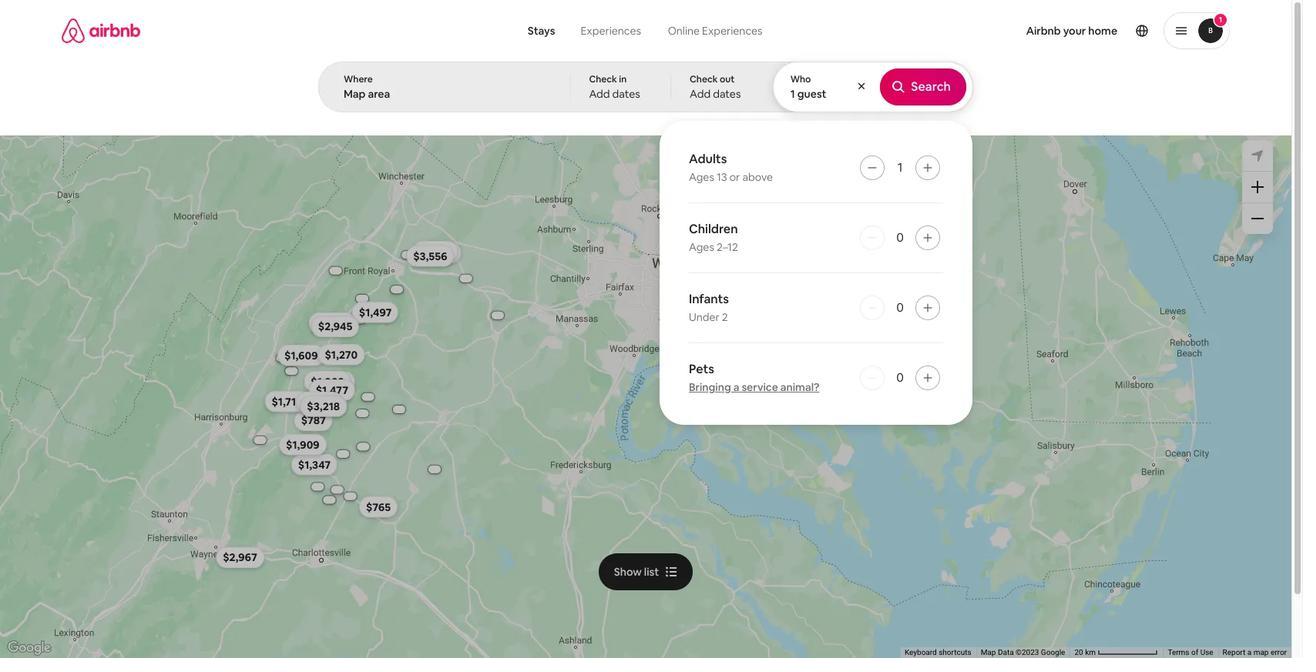 Task type: locate. For each thing, give the bounding box(es) containing it.
check left in
[[589, 73, 617, 86]]

0 horizontal spatial dates
[[612, 87, 640, 101]]

$1,609 button
[[278, 345, 325, 366]]

a
[[733, 381, 739, 395], [1248, 649, 1252, 657]]

dates inside check out add dates
[[713, 87, 741, 101]]

$1,270 button down $2,945 'button'
[[318, 344, 365, 365]]

who 1 guest
[[790, 73, 827, 101]]

infants
[[689, 291, 729, 308]]

Where field
[[344, 87, 545, 101]]

check inside check in add dates
[[589, 73, 617, 86]]

0 vertical spatial 0
[[896, 230, 904, 246]]

3 0 from the top
[[896, 370, 904, 386]]

2 vertical spatial 0
[[896, 370, 904, 386]]

experiences right online
[[702, 24, 763, 38]]

profile element
[[800, 0, 1230, 62]]

error
[[1271, 649, 1287, 657]]

check left out at the top right of page
[[690, 73, 718, 86]]

under
[[689, 311, 720, 324]]

windmills
[[358, 99, 400, 111]]

experiences up in
[[581, 24, 641, 38]]

0 vertical spatial $1,270
[[316, 316, 349, 330]]

in
[[619, 73, 627, 86]]

check
[[589, 73, 617, 86], [690, 73, 718, 86]]

2 check from the left
[[690, 73, 718, 86]]

1 horizontal spatial 1
[[898, 160, 903, 176]]

1 button
[[1164, 12, 1230, 49]]

1 horizontal spatial experiences
[[702, 24, 763, 38]]

$2,945 button
[[311, 316, 359, 338]]

ages down 'children'
[[689, 240, 714, 254]]

1
[[1219, 15, 1222, 25], [790, 87, 795, 101], [898, 160, 903, 176]]

zoom out image
[[1252, 213, 1264, 225]]

ages for children
[[689, 240, 714, 254]]

1 horizontal spatial dates
[[713, 87, 741, 101]]

$765
[[366, 500, 391, 514]]

group
[[62, 62, 982, 122]]

$1,903 button
[[304, 371, 351, 392]]

0 horizontal spatial add
[[589, 87, 610, 101]]

1 horizontal spatial check
[[690, 73, 718, 86]]

km
[[1085, 649, 1096, 657]]

ages inside 'children ages 2–12'
[[689, 240, 714, 254]]

google map
showing 64 stays. region
[[0, 122, 1292, 659]]

bringing a service animal? button
[[689, 381, 820, 395]]

1 dates from the left
[[612, 87, 640, 101]]

$1,347 button
[[291, 454, 338, 476]]

1 horizontal spatial add
[[690, 87, 711, 101]]

$2,945
[[318, 320, 352, 334]]

$787
[[301, 414, 326, 428]]

of
[[1191, 649, 1199, 657]]

pets
[[689, 361, 714, 378]]

add for check in add dates
[[589, 87, 610, 101]]

$2,063 button
[[413, 242, 461, 264]]

show list
[[614, 565, 659, 579]]

0 horizontal spatial check
[[589, 73, 617, 86]]

2 add from the left
[[690, 87, 711, 101]]

1 vertical spatial ages
[[689, 240, 714, 254]]

$1,270
[[316, 316, 349, 330], [325, 348, 358, 362]]

keyboard shortcuts button
[[905, 648, 972, 659]]

beachfront
[[284, 99, 333, 111]]

$1,497
[[359, 305, 392, 319]]

cabins
[[590, 99, 620, 111]]

1 experiences from the left
[[581, 24, 641, 38]]

2 dates from the left
[[713, 87, 741, 101]]

$765 button
[[359, 496, 398, 518]]

0 vertical spatial a
[[733, 381, 739, 395]]

infants under 2
[[689, 291, 729, 324]]

$1,716
[[272, 395, 303, 409]]

add inside check out add dates
[[690, 87, 711, 101]]

ages
[[689, 170, 714, 184], [689, 240, 714, 254]]

bringing
[[689, 381, 731, 395]]

check out add dates
[[690, 73, 741, 101]]

1 inside dropdown button
[[1219, 15, 1222, 25]]

$2,967 button
[[216, 547, 264, 569]]

google
[[1041, 649, 1065, 657]]

add right omg!
[[690, 87, 711, 101]]

1 vertical spatial 0
[[896, 300, 904, 316]]

group containing off-the-grid
[[62, 62, 982, 122]]

dates down in
[[612, 87, 640, 101]]

$1,270 button
[[309, 312, 355, 334], [318, 344, 365, 365]]

0 horizontal spatial experiences
[[581, 24, 641, 38]]

0 vertical spatial 1
[[1219, 15, 1222, 25]]

$1,270 button left $1,497
[[309, 312, 355, 334]]

dates for check out add dates
[[713, 87, 741, 101]]

20 km
[[1075, 649, 1098, 657]]

stays button
[[515, 15, 568, 46]]

$1,477 button
[[309, 379, 355, 401]]

1 vertical spatial a
[[1248, 649, 1252, 657]]

0
[[896, 230, 904, 246], [896, 300, 904, 316], [896, 370, 904, 386]]

add inside check in add dates
[[589, 87, 610, 101]]

1 vertical spatial 1
[[790, 87, 795, 101]]

online experiences
[[668, 24, 763, 38]]

©2023
[[1016, 649, 1039, 657]]

map
[[981, 649, 996, 657]]

ages inside adults ages 13 or above
[[689, 170, 714, 184]]

2 ages from the top
[[689, 240, 714, 254]]

check inside check out add dates
[[690, 73, 718, 86]]

0 vertical spatial ages
[[689, 170, 714, 184]]

1 add from the left
[[589, 87, 610, 101]]

a left service
[[733, 381, 739, 395]]

add
[[589, 87, 610, 101], [690, 87, 711, 101]]

1 check from the left
[[589, 73, 617, 86]]

dates down out at the top right of page
[[713, 87, 741, 101]]

0 horizontal spatial 1
[[790, 87, 795, 101]]

2 experiences from the left
[[702, 24, 763, 38]]

1 0 from the top
[[896, 230, 904, 246]]

terms
[[1168, 649, 1190, 657]]

show list button
[[599, 554, 693, 591]]

$3,556 button
[[406, 245, 454, 267]]

1 inside who 1 guest
[[790, 87, 795, 101]]

experiences
[[581, 24, 641, 38], [702, 24, 763, 38]]

1 ages from the top
[[689, 170, 714, 184]]

a inside the pets bringing a service animal?
[[733, 381, 739, 395]]

dates inside check in add dates
[[612, 87, 640, 101]]

a left 'map'
[[1248, 649, 1252, 657]]

add down experiences button
[[589, 87, 610, 101]]

adults ages 13 or above
[[689, 151, 773, 184]]

experiences button
[[568, 15, 654, 46]]

above
[[742, 170, 773, 184]]

online experiences link
[[654, 15, 776, 46]]

None search field
[[318, 0, 973, 425]]

$1,270 left "$1,497" button
[[316, 316, 349, 330]]

$787 button
[[294, 410, 333, 431]]

$1,903
[[311, 375, 344, 388]]

skiing
[[727, 99, 753, 111]]

ages down adults
[[689, 170, 714, 184]]

0 horizontal spatial a
[[733, 381, 739, 395]]

google image
[[4, 639, 55, 659]]

children
[[689, 221, 738, 237]]

grid
[[965, 98, 982, 111]]

report a map error link
[[1223, 649, 1287, 657]]

data
[[998, 649, 1014, 657]]

off-
[[929, 98, 947, 111]]

your
[[1063, 24, 1086, 38]]

2 0 from the top
[[896, 300, 904, 316]]

out
[[720, 73, 735, 86]]

add for check out add dates
[[690, 87, 711, 101]]

$1,270 down $2,945 'button'
[[325, 348, 358, 362]]

$1,732 button
[[413, 241, 458, 262]]

2 horizontal spatial 1
[[1219, 15, 1222, 25]]

0 vertical spatial $1,270 button
[[309, 312, 355, 334]]



Task type: vqa. For each thing, say whether or not it's contained in the screenshot.
the Show for Easy for itinerary planning
no



Task type: describe. For each thing, give the bounding box(es) containing it.
$1,909 button
[[279, 434, 327, 456]]

off-the-grid
[[929, 98, 982, 111]]

check for check out add dates
[[690, 73, 718, 86]]

$1,732
[[419, 245, 451, 258]]

$3,218 button
[[300, 396, 347, 417]]

where
[[344, 73, 373, 86]]

1 vertical spatial $1,270 button
[[318, 344, 365, 365]]

service
[[742, 381, 778, 395]]

20 km button
[[1070, 648, 1163, 659]]

$1,347
[[298, 458, 331, 472]]

pets bringing a service animal?
[[689, 361, 820, 395]]

$1,045
[[315, 375, 348, 389]]

$1,609 $2,945
[[284, 320, 352, 362]]

terms of use link
[[1168, 649, 1214, 657]]

2 vertical spatial 1
[[898, 160, 903, 176]]

$1,609
[[284, 348, 318, 362]]

report a map error
[[1223, 649, 1287, 657]]

$1,909
[[286, 438, 320, 452]]

stays
[[528, 24, 555, 38]]

$1,001 button
[[302, 395, 347, 416]]

$1,716 button
[[265, 391, 310, 412]]

report
[[1223, 649, 1246, 657]]

2–12
[[717, 240, 738, 254]]

domes
[[793, 99, 824, 111]]

dates for check in add dates
[[612, 87, 640, 101]]

what can we help you find? tab list
[[515, 15, 654, 46]]

stays tab panel
[[318, 62, 973, 425]]

check in add dates
[[589, 73, 640, 101]]

0 for infants
[[896, 300, 904, 316]]

check for check in add dates
[[589, 73, 617, 86]]

airbnb
[[1026, 24, 1061, 38]]

or
[[730, 170, 740, 184]]

map data ©2023 google
[[981, 649, 1065, 657]]

airbnb your home
[[1026, 24, 1118, 38]]

guest
[[797, 87, 827, 101]]

display total before taxes switch
[[1189, 82, 1217, 101]]

$3,556
[[413, 249, 447, 263]]

zoom in image
[[1252, 181, 1264, 193]]

experiences inside button
[[581, 24, 641, 38]]

2
[[722, 311, 728, 324]]

the-
[[947, 98, 965, 111]]

keyboard shortcuts
[[905, 649, 972, 657]]

keyboard
[[905, 649, 937, 657]]

$1,086 button
[[296, 392, 343, 413]]

$1,497 button
[[352, 302, 399, 323]]

shortcuts
[[939, 649, 972, 657]]

1 horizontal spatial a
[[1248, 649, 1252, 657]]

airbnb your home link
[[1017, 15, 1127, 47]]

$1,045 button
[[308, 371, 355, 393]]

ages for adults
[[689, 170, 714, 184]]

$2,063
[[420, 246, 454, 260]]

0 for pets
[[896, 370, 904, 386]]

$1,086
[[303, 396, 336, 409]]

20
[[1075, 649, 1083, 657]]

show
[[614, 565, 642, 579]]

treehouses
[[854, 99, 905, 111]]

home
[[1088, 24, 1118, 38]]

$2,967
[[223, 551, 257, 565]]

map
[[1254, 649, 1269, 657]]

0 for children
[[896, 230, 904, 246]]

adults
[[689, 151, 727, 167]]

omg!
[[660, 99, 685, 111]]

use
[[1200, 649, 1214, 657]]

who
[[790, 73, 811, 86]]

1 vertical spatial $1,270
[[325, 348, 358, 362]]

13
[[717, 170, 727, 184]]

$1,001
[[309, 399, 340, 413]]

terms of use
[[1168, 649, 1214, 657]]

none search field containing adults
[[318, 0, 973, 425]]

$3,218
[[307, 399, 340, 413]]

animal?
[[781, 381, 820, 395]]

list
[[644, 565, 659, 579]]

$1,477
[[316, 383, 348, 397]]

children ages 2–12
[[689, 221, 738, 254]]



